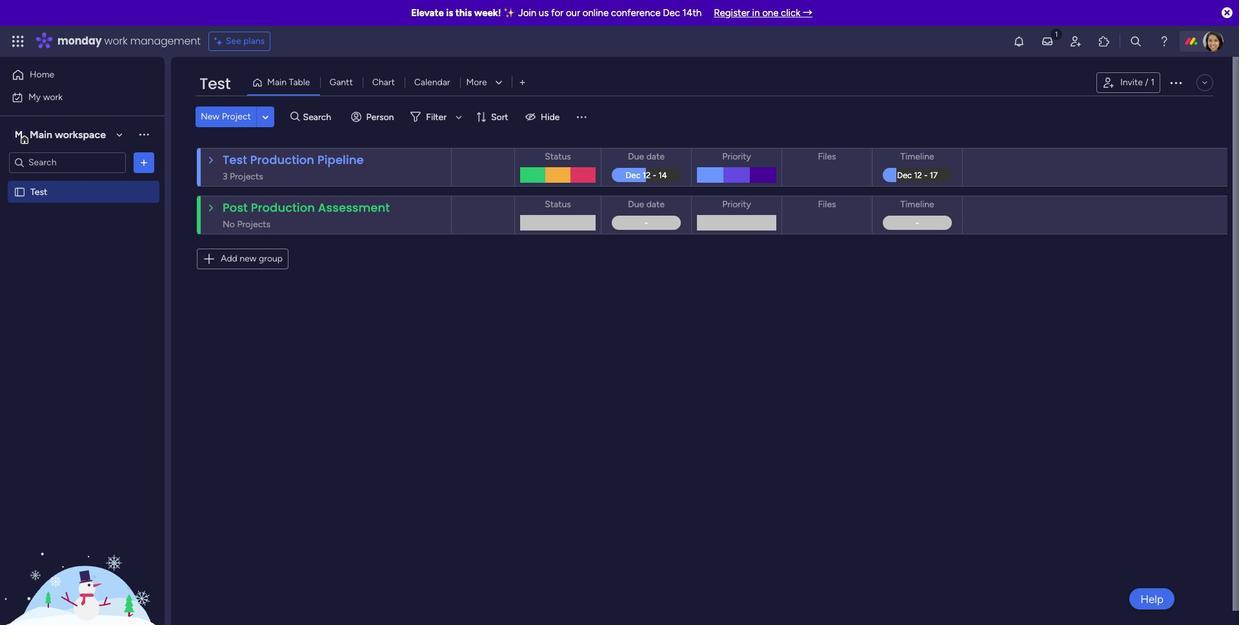 Task type: vqa. For each thing, say whether or not it's contained in the screenshot.
THE STATUS
yes



Task type: locate. For each thing, give the bounding box(es) containing it.
2 priority field from the top
[[719, 198, 755, 212]]

main table button
[[247, 72, 320, 93]]

invite / 1
[[1121, 77, 1155, 88]]

due date for first due date field from the top
[[628, 151, 665, 162]]

my
[[28, 91, 41, 102]]

Status field
[[542, 150, 575, 164], [542, 198, 575, 212]]

gantt
[[330, 77, 353, 88]]

Test Production Pipeline field
[[220, 152, 367, 169]]

calendar button
[[405, 72, 460, 93]]

invite / 1 button
[[1097, 72, 1161, 93]]

register in one click →
[[714, 7, 813, 19]]

2 date from the top
[[647, 199, 665, 210]]

expand board header image
[[1200, 77, 1211, 88]]

1 vertical spatial due date
[[628, 199, 665, 210]]

management
[[130, 34, 201, 48]]

our
[[566, 7, 580, 19]]

elevate is this week! ✨ join us for our online conference dec 14th
[[411, 7, 702, 19]]

Priority field
[[719, 150, 755, 164], [719, 198, 755, 212]]

1 vertical spatial timeline field
[[898, 198, 938, 212]]

0 vertical spatial files field
[[815, 150, 840, 164]]

more button
[[460, 72, 512, 93]]

test
[[200, 73, 231, 94], [223, 152, 247, 168], [30, 186, 47, 197]]

1 vertical spatial due date field
[[625, 198, 668, 212]]

post
[[223, 200, 248, 216]]

this
[[456, 7, 472, 19]]

0 horizontal spatial main
[[30, 128, 52, 140]]

m
[[15, 129, 23, 140]]

test right public board image
[[30, 186, 47, 197]]

1 due from the top
[[628, 151, 645, 162]]

dec
[[663, 7, 680, 19]]

in
[[753, 7, 760, 19]]

production down v2 search image at left
[[250, 152, 315, 168]]

conference
[[611, 7, 661, 19]]

status for 2nd status field
[[545, 199, 571, 210]]

1 vertical spatial date
[[647, 199, 665, 210]]

work inside my work button
[[43, 91, 63, 102]]

0 vertical spatial date
[[647, 151, 665, 162]]

pipeline
[[318, 152, 364, 168]]

inbox image
[[1041, 35, 1054, 48]]

angle down image
[[262, 112, 269, 122]]

0 vertical spatial status
[[545, 151, 571, 162]]

Search field
[[300, 108, 339, 126]]

0 vertical spatial test
[[200, 73, 231, 94]]

filter button
[[406, 107, 467, 127]]

elevate
[[411, 7, 444, 19]]

work right monday
[[104, 34, 128, 48]]

main left table
[[267, 77, 287, 88]]

Files field
[[815, 150, 840, 164], [815, 198, 840, 212]]

0 vertical spatial status field
[[542, 150, 575, 164]]

1 vertical spatial timeline
[[901, 199, 935, 210]]

chart button
[[363, 72, 405, 93]]

register in one click → link
[[714, 7, 813, 19]]

1 due date from the top
[[628, 151, 665, 162]]

1 horizontal spatial main
[[267, 77, 287, 88]]

→
[[803, 7, 813, 19]]

project
[[222, 111, 251, 122]]

public board image
[[14, 186, 26, 198]]

Due date field
[[625, 150, 668, 164], [625, 198, 668, 212]]

1 vertical spatial due
[[628, 199, 645, 210]]

2 due from the top
[[628, 199, 645, 210]]

add
[[221, 253, 237, 264]]

for
[[551, 7, 564, 19]]

main inside button
[[267, 77, 287, 88]]

0 vertical spatial priority field
[[719, 150, 755, 164]]

monday
[[57, 34, 102, 48]]

1 due date field from the top
[[625, 150, 668, 164]]

main right "workspace" image at the top of the page
[[30, 128, 52, 140]]

2 priority from the top
[[723, 199, 751, 210]]

timeline for second 'timeline' field from the top
[[901, 199, 935, 210]]

online
[[583, 7, 609, 19]]

0 vertical spatial timeline
[[901, 151, 935, 162]]

2 timeline field from the top
[[898, 198, 938, 212]]

0 vertical spatial production
[[250, 152, 315, 168]]

2 due date from the top
[[628, 199, 665, 210]]

james peterson image
[[1204, 31, 1224, 52]]

priority
[[723, 151, 751, 162], [723, 199, 751, 210]]

week!
[[474, 7, 501, 19]]

workspace options image
[[138, 128, 150, 141]]

main inside workspace selection element
[[30, 128, 52, 140]]

status for first status field from the top of the page
[[545, 151, 571, 162]]

plans
[[243, 36, 265, 46]]

2 timeline from the top
[[901, 199, 935, 210]]

0 vertical spatial due date field
[[625, 150, 668, 164]]

2 status from the top
[[545, 199, 571, 210]]

1 timeline from the top
[[901, 151, 935, 162]]

1 vertical spatial work
[[43, 91, 63, 102]]

production for post
[[251, 200, 315, 216]]

0 vertical spatial work
[[104, 34, 128, 48]]

0 vertical spatial due date
[[628, 151, 665, 162]]

add view image
[[520, 78, 525, 87]]

workspace selection element
[[12, 127, 108, 144]]

production
[[250, 152, 315, 168], [251, 200, 315, 216]]

test inside list box
[[30, 186, 47, 197]]

0 vertical spatial main
[[267, 77, 287, 88]]

work right my
[[43, 91, 63, 102]]

filter
[[426, 111, 447, 122]]

invite
[[1121, 77, 1143, 88]]

test list box
[[0, 178, 165, 377]]

home
[[30, 69, 54, 80]]

arrow down image
[[451, 109, 467, 125]]

1 vertical spatial files field
[[815, 198, 840, 212]]

1 vertical spatial files
[[818, 199, 837, 210]]

test down project
[[223, 152, 247, 168]]

test up new
[[200, 73, 231, 94]]

0 vertical spatial due
[[628, 151, 645, 162]]

work
[[104, 34, 128, 48], [43, 91, 63, 102]]

1 status from the top
[[545, 151, 571, 162]]

due date
[[628, 151, 665, 162], [628, 199, 665, 210]]

1 vertical spatial production
[[251, 200, 315, 216]]

Search in workspace field
[[27, 155, 108, 170]]

1 vertical spatial main
[[30, 128, 52, 140]]

0 vertical spatial files
[[818, 151, 837, 162]]

1 vertical spatial status
[[545, 199, 571, 210]]

1 image
[[1051, 26, 1063, 41]]

timeline
[[901, 151, 935, 162], [901, 199, 935, 210]]

2 status field from the top
[[542, 198, 575, 212]]

2 vertical spatial test
[[30, 186, 47, 197]]

search everything image
[[1130, 35, 1143, 48]]

1 vertical spatial test
[[223, 152, 247, 168]]

due for second due date field from the top of the page
[[628, 199, 645, 210]]

help image
[[1158, 35, 1171, 48]]

table
[[289, 77, 310, 88]]

post production assessment
[[223, 200, 390, 216]]

main
[[267, 77, 287, 88], [30, 128, 52, 140]]

due
[[628, 151, 645, 162], [628, 199, 645, 210]]

date
[[647, 151, 665, 162], [647, 199, 665, 210]]

option
[[0, 180, 165, 183]]

hide button
[[520, 107, 568, 127]]

1 vertical spatial priority
[[723, 199, 751, 210]]

production right post
[[251, 200, 315, 216]]

status
[[545, 151, 571, 162], [545, 199, 571, 210]]

gantt button
[[320, 72, 363, 93]]

menu image
[[575, 110, 588, 123]]

workspace
[[55, 128, 106, 140]]

Timeline field
[[898, 150, 938, 164], [898, 198, 938, 212]]

0 vertical spatial priority
[[723, 151, 751, 162]]

0 horizontal spatial work
[[43, 91, 63, 102]]

due date for second due date field from the top of the page
[[628, 199, 665, 210]]

1 horizontal spatial work
[[104, 34, 128, 48]]

files
[[818, 151, 837, 162], [818, 199, 837, 210]]

1 vertical spatial status field
[[542, 198, 575, 212]]

1 vertical spatial priority field
[[719, 198, 755, 212]]

0 vertical spatial timeline field
[[898, 150, 938, 164]]

timeline for 1st 'timeline' field from the top
[[901, 151, 935, 162]]



Task type: describe. For each thing, give the bounding box(es) containing it.
more
[[466, 77, 487, 88]]

help button
[[1130, 588, 1175, 610]]

add new group button
[[197, 249, 289, 269]]

2 files from the top
[[818, 199, 837, 210]]

Post Production Assessment field
[[220, 200, 393, 216]]

due for first due date field from the top
[[628, 151, 645, 162]]

1 files from the top
[[818, 151, 837, 162]]

options image
[[138, 156, 150, 169]]

new project button
[[196, 107, 256, 127]]

calendar
[[414, 77, 450, 88]]

lottie animation image
[[0, 495, 165, 625]]

1 status field from the top
[[542, 150, 575, 164]]

click
[[781, 7, 801, 19]]

group
[[259, 253, 283, 264]]

monday work management
[[57, 34, 201, 48]]

/
[[1146, 77, 1149, 88]]

2 files field from the top
[[815, 198, 840, 212]]

person button
[[346, 107, 402, 127]]

notifications image
[[1013, 35, 1026, 48]]

select product image
[[12, 35, 25, 48]]

see
[[226, 36, 241, 46]]

sort
[[491, 111, 509, 122]]

Test field
[[196, 73, 234, 95]]

us
[[539, 7, 549, 19]]

join
[[518, 7, 537, 19]]

1 priority field from the top
[[719, 150, 755, 164]]

options image
[[1169, 75, 1184, 90]]

main table
[[267, 77, 310, 88]]

one
[[763, 7, 779, 19]]

2 due date field from the top
[[625, 198, 668, 212]]

test production pipeline
[[223, 152, 364, 168]]

workspace image
[[12, 128, 25, 142]]

1 priority from the top
[[723, 151, 751, 162]]

lottie animation element
[[0, 495, 165, 625]]

new project
[[201, 111, 251, 122]]

new
[[201, 111, 220, 122]]

invite members image
[[1070, 35, 1083, 48]]

work for my
[[43, 91, 63, 102]]

apps image
[[1098, 35, 1111, 48]]

see plans
[[226, 36, 265, 46]]

1 timeline field from the top
[[898, 150, 938, 164]]

main for main workspace
[[30, 128, 52, 140]]

home button
[[8, 65, 139, 85]]

assessment
[[318, 200, 390, 216]]

see plans button
[[208, 32, 271, 51]]

main workspace
[[30, 128, 106, 140]]

is
[[446, 7, 453, 19]]

my work button
[[8, 87, 139, 108]]

1 files field from the top
[[815, 150, 840, 164]]

add new group
[[221, 253, 283, 264]]

hide
[[541, 111, 560, 122]]

help
[[1141, 592, 1164, 605]]

new
[[240, 253, 257, 264]]

1
[[1151, 77, 1155, 88]]

v2 search image
[[290, 110, 300, 124]]

person
[[366, 111, 394, 122]]

sort button
[[471, 107, 516, 127]]

work for monday
[[104, 34, 128, 48]]

1 date from the top
[[647, 151, 665, 162]]

register
[[714, 7, 750, 19]]

production for test
[[250, 152, 315, 168]]

✨
[[504, 7, 516, 19]]

my work
[[28, 91, 63, 102]]

chart
[[372, 77, 395, 88]]

main for main table
[[267, 77, 287, 88]]

14th
[[683, 7, 702, 19]]



